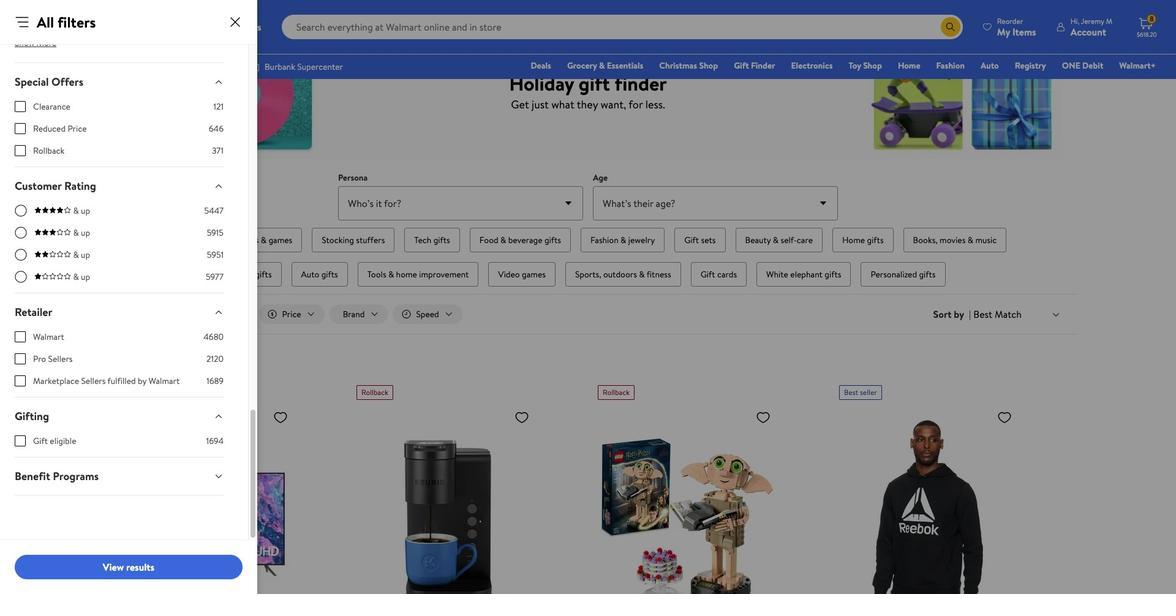 Task type: vqa. For each thing, say whether or not it's contained in the screenshot.
Toy
yes



Task type: describe. For each thing, give the bounding box(es) containing it.
gifts for auto gifts
[[322, 268, 338, 281]]

gifts right beverage
[[545, 234, 561, 246]]

sports,
[[576, 268, 602, 281]]

stocking stuffers list item
[[310, 226, 397, 255]]

one debit
[[1063, 59, 1104, 72]]

electronics link
[[786, 59, 839, 72]]

stocking stuffers
[[322, 234, 385, 246]]

tech gifts button
[[405, 228, 460, 253]]

close panel image
[[228, 15, 243, 29]]

2 out of 5 stars and up, 5951 items radio
[[15, 249, 27, 261]]

home gifts
[[843, 234, 884, 246]]

food & beverage gifts button
[[470, 228, 571, 253]]

best seller for samsung 43" class cu7000b crystal uhd 4k smart television un43cu7000bxza image
[[120, 387, 153, 398]]

home gifts button
[[833, 228, 894, 253]]

sort
[[934, 308, 952, 321]]

add to favorites list, samsung 43" class cu7000b crystal uhd 4k smart television un43cu7000bxza image
[[273, 410, 288, 425]]

white elephant gifts button
[[757, 262, 852, 287]]

1 out of 5 stars and up, 5977 items radio
[[15, 271, 27, 283]]

filters
[[58, 12, 96, 32]]

special offers
[[15, 74, 83, 89]]

walmart image
[[20, 17, 99, 37]]

top picks
[[179, 234, 213, 246]]

fashion & jewelry list item
[[579, 226, 668, 255]]

tools & home improvement
[[368, 268, 469, 281]]

auto link
[[976, 59, 1005, 72]]

retailer button
[[5, 294, 234, 331]]

top
[[179, 234, 193, 246]]

all filters dialog
[[0, 0, 257, 595]]

best for the reebok men's delta logo hoodie, sizes s-3xl
[[845, 387, 859, 398]]

gift for gift cards
[[701, 268, 716, 281]]

gifts for tech gifts
[[434, 234, 450, 246]]

toys & games button
[[233, 228, 302, 253]]

debit
[[1083, 59, 1104, 72]]

samsung 43" class cu7000b crystal uhd 4k smart television un43cu7000bxza image
[[115, 405, 293, 595]]

gift for gift sets
[[685, 234, 699, 246]]

1 horizontal spatial price
[[113, 370, 135, 383]]

121
[[214, 101, 224, 113]]

auto gifts button
[[292, 262, 348, 287]]

sets
[[702, 234, 716, 246]]

online
[[208, 370, 234, 383]]

pet gifts list item
[[228, 260, 284, 289]]

walmart+ link
[[1115, 59, 1162, 72]]

best seller for the reebok men's delta logo hoodie, sizes s-3xl
[[845, 387, 878, 398]]

essentials
[[607, 59, 644, 72]]

clearance
[[33, 101, 70, 113]]

holiday
[[510, 70, 574, 97]]

add to favorites list, reebok men's delta logo hoodie, sizes s-3xl image
[[998, 410, 1013, 425]]

fashion & jewelry
[[591, 234, 655, 246]]

view results
[[103, 561, 155, 574]]

3 out of 5 stars and up, 5915 items radio
[[15, 227, 27, 239]]

white elephant gifts list item
[[755, 260, 854, 289]]

gift for gift finder
[[734, 59, 749, 72]]

reebok men's delta logo hoodie, sizes s-3xl image
[[840, 405, 1018, 595]]

up for 5951
[[81, 249, 90, 261]]

auto gifts list item
[[289, 260, 350, 289]]

sports, outdoors & fitness button
[[566, 262, 681, 287]]

outdoors
[[604, 268, 637, 281]]

special offers group
[[15, 101, 224, 167]]

up for 5447
[[81, 205, 90, 217]]

gift for gift eligible
[[33, 435, 48, 447]]

home for home
[[899, 59, 921, 72]]

sports, outdoors & fitness
[[576, 268, 672, 281]]

lego harry potter dobby the house-elf building toy set, makes a great birthday and christmas gift, authentically detailed build and display model of a beloved character, 76421 image
[[598, 405, 776, 595]]

gift cards list item
[[689, 260, 750, 289]]

2120
[[207, 353, 224, 365]]

best for samsung 43" class cu7000b crystal uhd 4k smart television un43cu7000bxza image
[[120, 387, 134, 398]]

cards
[[718, 268, 737, 281]]

beauty
[[746, 234, 771, 246]]

christmas shop link
[[654, 59, 724, 72]]

for
[[629, 97, 643, 112]]

beauty & self-care list item
[[733, 226, 826, 255]]

add to favorites list, lego harry potter dobby the house-elf building toy set, makes a great birthday and christmas gift, authentically detailed build and display model of a beloved character, 76421 image
[[756, 410, 771, 425]]

view
[[103, 561, 124, 574]]

marketplace
[[33, 375, 79, 387]]

grocery & essentials
[[568, 59, 644, 72]]

holiday gift finder image
[[115, 27, 1062, 160]]

retailer
[[15, 305, 52, 320]]

shop for toy shop
[[864, 59, 883, 72]]

gift cards
[[701, 268, 737, 281]]

retailer group
[[15, 331, 224, 397]]

tech gifts
[[415, 234, 450, 246]]

gifts inside 'button'
[[825, 268, 842, 281]]

rollback inside the special offers group
[[33, 145, 65, 157]]

offers
[[51, 74, 83, 89]]

grocery
[[568, 59, 597, 72]]

646
[[209, 123, 224, 135]]

electronics
[[792, 59, 833, 72]]

top picks list item
[[167, 226, 226, 255]]

toys
[[243, 234, 259, 246]]

|
[[970, 308, 972, 321]]

in-store button
[[188, 305, 254, 324]]

8 $618.20
[[1138, 14, 1158, 39]]

reduced price
[[33, 123, 87, 135]]

pet gifts
[[241, 268, 272, 281]]

(1000+)
[[174, 346, 208, 360]]

by inside sort and filter section element
[[955, 308, 965, 321]]

seller for samsung 43" class cu7000b crystal uhd 4k smart television un43cu7000bxza image
[[136, 387, 153, 398]]

care
[[797, 234, 813, 246]]

improvement
[[419, 268, 469, 281]]

tech gifts list item
[[402, 226, 463, 255]]

home
[[396, 268, 417, 281]]

view results button
[[15, 555, 243, 580]]

5447
[[204, 205, 224, 217]]

eligible
[[50, 435, 76, 447]]

seller for the reebok men's delta logo hoodie, sizes s-3xl
[[861, 387, 878, 398]]

video games
[[499, 268, 546, 281]]

one
[[1063, 59, 1081, 72]]

christmas shop
[[660, 59, 718, 72]]

fashion for fashion & jewelry
[[591, 234, 619, 246]]

4 out of 5 stars and up, 5447 items radio
[[15, 205, 27, 217]]

gift cards button
[[691, 262, 747, 287]]

home for home gifts
[[843, 234, 866, 246]]

auto for auto gifts
[[301, 268, 320, 281]]

stuffers
[[356, 234, 385, 246]]

in-store
[[211, 308, 241, 321]]

auto gifts
[[301, 268, 338, 281]]

toys & games
[[243, 234, 293, 246]]

gifting
[[15, 409, 49, 424]]



Task type: locate. For each thing, give the bounding box(es) containing it.
up for 5977
[[81, 271, 90, 283]]

games right toys
[[269, 234, 293, 246]]

4 up from the top
[[81, 271, 90, 283]]

1 vertical spatial home
[[843, 234, 866, 246]]

0 horizontal spatial games
[[269, 234, 293, 246]]

price right reduced
[[68, 123, 87, 135]]

home right care
[[843, 234, 866, 246]]

sort by |
[[934, 308, 972, 321]]

None checkbox
[[15, 101, 26, 112], [15, 145, 26, 156], [15, 376, 26, 387], [15, 436, 26, 447], [15, 101, 26, 112], [15, 145, 26, 156], [15, 376, 26, 387], [15, 436, 26, 447]]

video games list item
[[486, 260, 558, 289]]

1 best seller from the left
[[120, 387, 153, 398]]

seller
[[136, 387, 153, 398], [861, 387, 878, 398]]

home inside home link
[[899, 59, 921, 72]]

& inside 'list item'
[[639, 268, 645, 281]]

2 shop from the left
[[864, 59, 883, 72]]

1 vertical spatial auto
[[301, 268, 320, 281]]

walmart+
[[1120, 59, 1157, 72]]

personalized
[[871, 268, 918, 281]]

self-
[[781, 234, 797, 246]]

age
[[593, 172, 608, 184]]

0 horizontal spatial shop
[[700, 59, 718, 72]]

legal information image
[[238, 372, 248, 381]]

marketplace sellers fulfilled by walmart
[[33, 375, 180, 387]]

fitness
[[647, 268, 672, 281]]

home gifts list item
[[831, 226, 897, 255]]

1 horizontal spatial by
[[955, 308, 965, 321]]

0 horizontal spatial rollback
[[33, 145, 65, 157]]

walmart down (1000+)
[[149, 375, 180, 387]]

customer rating option group
[[15, 205, 224, 293]]

walmart up pro sellers at the bottom
[[33, 331, 64, 343]]

stocking
[[322, 234, 354, 246]]

benefit programs button
[[5, 458, 234, 495]]

1689
[[207, 375, 224, 387]]

0 vertical spatial price
[[68, 123, 87, 135]]

gifts up personalized
[[868, 234, 884, 246]]

& up for 5447
[[73, 205, 90, 217]]

0 horizontal spatial home
[[843, 234, 866, 246]]

shop right the 'christmas'
[[700, 59, 718, 72]]

3 up from the top
[[81, 249, 90, 261]]

best
[[120, 387, 134, 398], [845, 387, 859, 398]]

None checkbox
[[15, 123, 26, 134], [15, 332, 26, 343], [15, 354, 26, 365], [15, 123, 26, 134], [15, 332, 26, 343], [15, 354, 26, 365]]

1 horizontal spatial fashion
[[937, 59, 965, 72]]

Search search field
[[282, 15, 963, 39]]

1 horizontal spatial sellers
[[81, 375, 106, 387]]

0 horizontal spatial by
[[138, 375, 147, 387]]

gifts right tech
[[434, 234, 450, 246]]

jewelry
[[629, 234, 655, 246]]

shop
[[700, 59, 718, 72], [864, 59, 883, 72]]

when
[[137, 370, 160, 383]]

in-
[[211, 308, 221, 321]]

fashion left auto link
[[937, 59, 965, 72]]

personalized gifts
[[871, 268, 936, 281]]

1 shop from the left
[[700, 59, 718, 72]]

& inside list item
[[968, 234, 974, 246]]

0 vertical spatial games
[[269, 234, 293, 246]]

games
[[269, 234, 293, 246], [522, 268, 546, 281]]

gifts inside "button"
[[255, 268, 272, 281]]

1 horizontal spatial shop
[[864, 59, 883, 72]]

1 vertical spatial fashion
[[591, 234, 619, 246]]

auto right "pet gifts" "button"
[[301, 268, 320, 281]]

0 horizontal spatial auto
[[301, 268, 320, 281]]

2 & up from the top
[[73, 227, 90, 239]]

price
[[68, 123, 87, 135], [113, 370, 135, 383]]

2 horizontal spatial rollback
[[603, 387, 630, 398]]

0 horizontal spatial price
[[68, 123, 87, 135]]

gift inside list item
[[685, 234, 699, 246]]

sellers for marketplace
[[81, 375, 106, 387]]

all filters
[[37, 12, 96, 32]]

games inside video games 'button'
[[522, 268, 546, 281]]

elephant
[[791, 268, 823, 281]]

1 horizontal spatial auto
[[981, 59, 1000, 72]]

& up for 5951
[[73, 249, 90, 261]]

& up for 5915
[[73, 227, 90, 239]]

1 vertical spatial games
[[522, 268, 546, 281]]

holiday gift finder get just what they want, for less.
[[510, 70, 667, 112]]

1 horizontal spatial best
[[845, 387, 859, 398]]

1 up from the top
[[81, 205, 90, 217]]

gifts for personalized gifts
[[920, 268, 936, 281]]

0 horizontal spatial best seller
[[120, 387, 153, 398]]

1 horizontal spatial seller
[[861, 387, 878, 398]]

1 horizontal spatial rollback
[[362, 387, 389, 398]]

2 seller from the left
[[861, 387, 878, 398]]

fashion inside 'button'
[[591, 234, 619, 246]]

all
[[37, 12, 54, 32]]

1 best from the left
[[120, 387, 134, 398]]

auto inside auto gifts button
[[301, 268, 320, 281]]

one debit link
[[1057, 59, 1110, 72]]

0 horizontal spatial walmart
[[33, 331, 64, 343]]

grocery & essentials link
[[562, 59, 649, 72]]

1 horizontal spatial home
[[899, 59, 921, 72]]

toys & games list item
[[230, 226, 305, 255]]

persona
[[338, 172, 368, 184]]

home
[[899, 59, 921, 72], [843, 234, 866, 246]]

0 vertical spatial auto
[[981, 59, 1000, 72]]

price inside the special offers group
[[68, 123, 87, 135]]

movies
[[940, 234, 966, 246]]

0 vertical spatial home
[[899, 59, 921, 72]]

gift sets button
[[675, 228, 726, 253]]

1 vertical spatial walmart
[[149, 375, 180, 387]]

group containing top picks
[[142, 226, 1035, 289]]

shop inside christmas shop 'link'
[[700, 59, 718, 72]]

371
[[212, 145, 224, 157]]

programs
[[53, 469, 99, 484]]

want,
[[601, 97, 627, 112]]

tools & home improvement list item
[[355, 260, 481, 289]]

gifts right elephant
[[825, 268, 842, 281]]

gift eligible
[[33, 435, 76, 447]]

shop for christmas shop
[[700, 59, 718, 72]]

gift left sets
[[685, 234, 699, 246]]

0 vertical spatial sellers
[[48, 353, 73, 365]]

gift sets
[[685, 234, 716, 246]]

home inside home gifts button
[[843, 234, 866, 246]]

3 & up from the top
[[73, 249, 90, 261]]

4 & up from the top
[[73, 271, 90, 283]]

Walmart Site-Wide search field
[[282, 15, 963, 39]]

just
[[532, 97, 549, 112]]

1 vertical spatial price
[[113, 370, 135, 383]]

gift left finder
[[734, 59, 749, 72]]

up
[[81, 205, 90, 217], [81, 227, 90, 239], [81, 249, 90, 261], [81, 271, 90, 283]]

gift left eligible
[[33, 435, 48, 447]]

toy shop
[[849, 59, 883, 72]]

gift left cards
[[701, 268, 716, 281]]

gift inside 'all filters' dialog
[[33, 435, 48, 447]]

gift sets list item
[[673, 226, 729, 255]]

food & beverage gifts
[[480, 234, 561, 246]]

gifts for pet gifts
[[255, 268, 272, 281]]

fashion link
[[931, 59, 971, 72]]

games right video
[[522, 268, 546, 281]]

rollback for keurig k-express essentials single serve k-cup pod coffee maker, black image
[[362, 387, 389, 398]]

shop right 'toy'
[[864, 59, 883, 72]]

gifts right personalized
[[920, 268, 936, 281]]

& inside 'button'
[[621, 234, 627, 246]]

1 horizontal spatial games
[[522, 268, 546, 281]]

games inside toys & games button
[[269, 234, 293, 246]]

add to favorites list, keurig k-express essentials single serve k-cup pod coffee maker, black image
[[515, 410, 530, 425]]

gifts for home gifts
[[868, 234, 884, 246]]

customer rating button
[[5, 167, 234, 205]]

sellers right "pro"
[[48, 353, 73, 365]]

sports, outdoors & fitness list item
[[563, 260, 684, 289]]

auto right fashion link
[[981, 59, 1000, 72]]

1 vertical spatial sellers
[[81, 375, 106, 387]]

home link
[[893, 59, 927, 72]]

food & beverage gifts list item
[[468, 226, 574, 255]]

1 seller from the left
[[136, 387, 153, 398]]

store
[[221, 308, 241, 321]]

by inside retailer group
[[138, 375, 147, 387]]

registry link
[[1010, 59, 1052, 72]]

by right fulfilled at the bottom left of the page
[[138, 375, 147, 387]]

books, movies & music list item
[[901, 226, 1010, 255]]

toy
[[849, 59, 862, 72]]

2 best from the left
[[845, 387, 859, 398]]

purchased
[[162, 370, 205, 383]]

white
[[767, 268, 789, 281]]

keurig k-express essentials single serve k-cup pod coffee maker, black image
[[357, 405, 535, 595]]

& up for 5977
[[73, 271, 90, 283]]

0 vertical spatial by
[[955, 308, 965, 321]]

tech
[[415, 234, 432, 246]]

0 vertical spatial walmart
[[33, 331, 64, 343]]

beauty & self-care
[[746, 234, 813, 246]]

video games button
[[489, 262, 556, 287]]

gift finder link
[[729, 59, 781, 72]]

1 horizontal spatial best seller
[[845, 387, 878, 398]]

they
[[577, 97, 598, 112]]

personalized gifts list item
[[859, 260, 949, 289]]

2 best seller from the left
[[845, 387, 878, 398]]

auto inside auto link
[[981, 59, 1000, 72]]

pro sellers
[[33, 353, 73, 365]]

gift finder
[[734, 59, 776, 72]]

0 horizontal spatial seller
[[136, 387, 153, 398]]

sellers for pro
[[48, 353, 73, 365]]

gift inside "list item"
[[701, 268, 716, 281]]

music
[[976, 234, 997, 246]]

group
[[142, 226, 1035, 289]]

0 horizontal spatial fashion
[[591, 234, 619, 246]]

tools & home improvement button
[[358, 262, 479, 287]]

special offers button
[[5, 63, 234, 101]]

toy shop link
[[844, 59, 888, 72]]

home left fashion link
[[899, 59, 921, 72]]

4680
[[204, 331, 224, 343]]

up for 5915
[[81, 227, 90, 239]]

0 horizontal spatial sellers
[[48, 353, 73, 365]]

shop inside toy shop link
[[864, 59, 883, 72]]

1 horizontal spatial walmart
[[149, 375, 180, 387]]

2 up from the top
[[81, 227, 90, 239]]

gifts down stocking
[[322, 268, 338, 281]]

gifts right pet
[[255, 268, 272, 281]]

books, movies & music
[[914, 234, 997, 246]]

customer rating
[[15, 178, 96, 194]]

deals link
[[526, 59, 557, 72]]

1 & up from the top
[[73, 205, 90, 217]]

pro
[[33, 353, 46, 365]]

beauty & self-care button
[[736, 228, 823, 253]]

sort and filter section element
[[98, 295, 1079, 334]]

reduced
[[33, 123, 66, 135]]

price left when
[[113, 370, 135, 383]]

customer
[[15, 178, 62, 194]]

food
[[480, 234, 499, 246]]

0 horizontal spatial best
[[120, 387, 134, 398]]

$618.20
[[1138, 30, 1158, 39]]

sellers left fulfilled at the bottom left of the page
[[81, 375, 106, 387]]

by left |
[[955, 308, 965, 321]]

0 vertical spatial fashion
[[937, 59, 965, 72]]

auto for auto
[[981, 59, 1000, 72]]

gifting button
[[5, 398, 234, 435]]

benefit
[[15, 469, 50, 484]]

fashion for fashion
[[937, 59, 965, 72]]

personalized gifts button
[[861, 262, 946, 287]]

finder
[[615, 70, 667, 97]]

gifts
[[434, 234, 450, 246], [545, 234, 561, 246], [868, 234, 884, 246], [255, 268, 272, 281], [322, 268, 338, 281], [825, 268, 842, 281], [920, 268, 936, 281]]

fashion left "jewelry"
[[591, 234, 619, 246]]

best seller
[[120, 387, 153, 398], [845, 387, 878, 398]]

price when purchased online
[[113, 370, 234, 383]]

rollback for lego harry potter dobby the house-elf building toy set, makes a great birthday and christmas gift, authentically detailed build and display model of a beloved character, 76421 image
[[603, 387, 630, 398]]

1 vertical spatial by
[[138, 375, 147, 387]]



